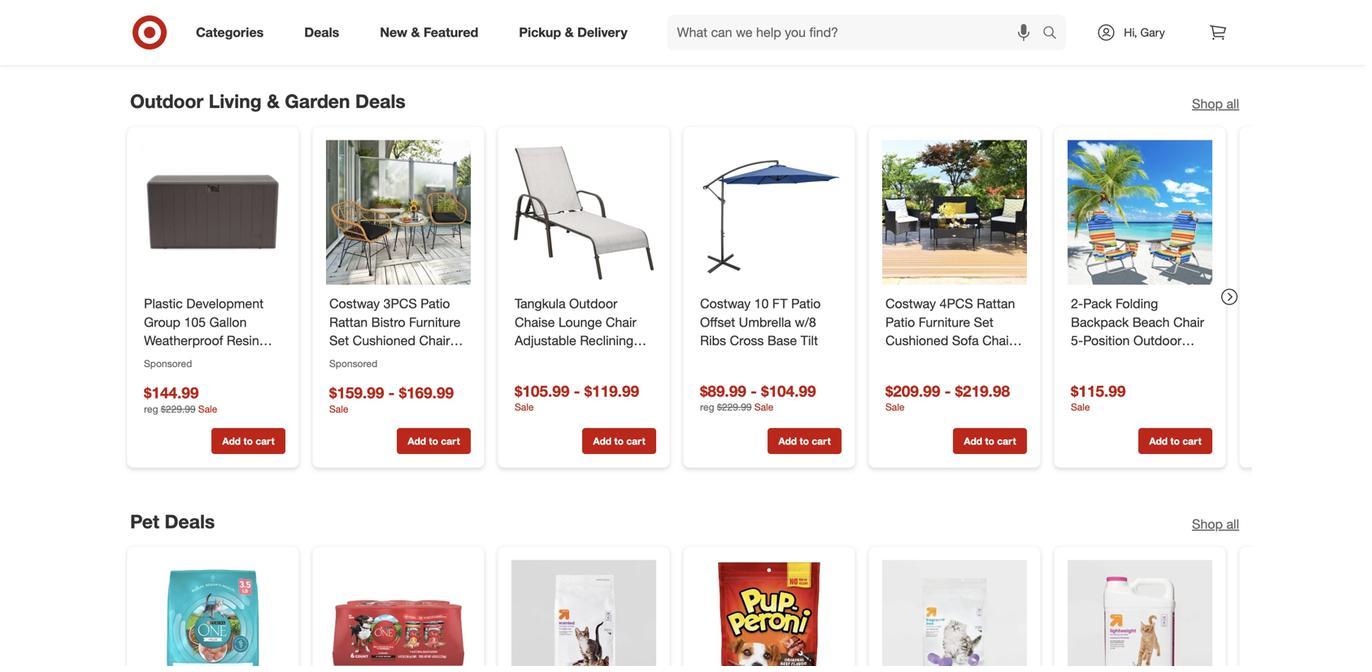 Task type: vqa. For each thing, say whether or not it's contained in the screenshot.
Delivery's Not
no



Task type: describe. For each thing, give the bounding box(es) containing it.
gray
[[205, 407, 233, 423]]

$115.99 sale
[[1071, 382, 1126, 414]]

plastic development group 105 gallon weatherproof resin outdoor patio storage deck box with secure lid retainer straps, driftwood gray link
[[144, 295, 282, 423]]

tangkula
[[515, 296, 566, 312]]

cross
[[730, 333, 764, 349]]

resin
[[227, 333, 259, 349]]

cart for $105.99 - $119.99
[[626, 435, 645, 448]]

all for outdoor living & garden deals
[[1227, 96, 1239, 112]]

sale inside $89.99 - $104.99 reg $229.99 sale
[[755, 401, 774, 414]]

plastic development group 105 gallon weatherproof resin outdoor patio storage deck box with secure lid retainer straps, driftwood gray
[[144, 296, 274, 423]]

$169.99
[[399, 384, 454, 403]]

shop for pet deals
[[1192, 517, 1223, 532]]

garden
[[285, 90, 350, 113]]

outdoor left living
[[130, 90, 203, 113]]

add for $89.99 - $104.99
[[779, 435, 797, 448]]

tilt
[[801, 333, 818, 349]]

living
[[209, 90, 262, 113]]

$115.99
[[1071, 382, 1126, 401]]

1 add to cart from the left
[[222, 435, 275, 448]]

105
[[184, 315, 206, 330]]

base
[[768, 333, 797, 349]]

2-pack folding backpack beach chair 5-position outdoor reclining chairs with pillow blue/pattern/pink/yello w
[[1071, 296, 1205, 423]]

$119.99
[[584, 382, 639, 401]]

$219.98
[[955, 382, 1010, 401]]

sale inside "$115.99 sale"
[[1071, 401, 1090, 414]]

$144.99
[[144, 384, 199, 403]]

sale inside $159.99 - $169.99 sale
[[329, 403, 348, 415]]

to for $115.99
[[1171, 435, 1180, 448]]

shop all for pet deals
[[1192, 517, 1239, 532]]

beach
[[1133, 315, 1170, 330]]

sponsored for $159.99
[[329, 358, 378, 370]]

search button
[[1035, 15, 1074, 54]]

ribs
[[700, 333, 726, 349]]

pickup & delivery
[[519, 24, 628, 40]]

outdoor inside 2-pack folding backpack beach chair 5-position outdoor reclining chairs with pillow blue/pattern/pink/yello w
[[1134, 333, 1182, 349]]

cart for $115.99
[[1183, 435, 1202, 448]]

secure
[[232, 370, 273, 386]]

outdoor inside tangkula outdoor chaise lounge chair adjustable reclining bed with backrest& armrest $105.99 - $119.99 sale
[[569, 296, 618, 312]]

box
[[178, 370, 201, 386]]

shop all for outdoor living & garden deals
[[1192, 96, 1239, 112]]

outdoor living & garden deals
[[130, 90, 406, 113]]

tangkula outdoor chaise lounge chair adjustable reclining bed with backrest& armrest link
[[515, 295, 653, 386]]

reclining inside tangkula outdoor chaise lounge chair adjustable reclining bed with backrest& armrest $105.99 - $119.99 sale
[[580, 333, 634, 349]]

delivery
[[577, 24, 628, 40]]

chair inside costway 4pcs rattan patio furniture set cushioned sofa chair coffee table
[[983, 333, 1013, 349]]

cart for $89.99 - $104.99
[[812, 435, 831, 448]]

position
[[1083, 333, 1130, 349]]

0 horizontal spatial &
[[267, 90, 280, 113]]

2 cart from the left
[[441, 435, 460, 448]]

gallon
[[209, 315, 247, 330]]

all for pet deals
[[1227, 517, 1239, 532]]

add to cart for $89.99 - $104.99
[[779, 435, 831, 448]]

backrest&
[[570, 352, 630, 368]]

$89.99
[[700, 382, 746, 401]]

new & featured
[[380, 24, 478, 40]]

featured
[[424, 24, 478, 40]]

to for $105.99 - $119.99
[[614, 435, 624, 448]]

costway  10 ft patio offset umbrella w/8 ribs cross base tilt
[[700, 296, 821, 349]]

$209.99 - $219.98 sale
[[886, 382, 1010, 414]]

add to cart button for $209.99 - $219.98
[[953, 428, 1027, 454]]

What can we help you find? suggestions appear below search field
[[667, 15, 1047, 50]]

3pcs
[[383, 296, 417, 312]]

4pcs
[[940, 296, 973, 312]]

w
[[1071, 407, 1081, 423]]

patio inside costway 4pcs rattan patio furniture set cushioned sofa chair coffee table
[[886, 315, 915, 330]]

costway 3pcs patio rattan bistro furniture set cushioned chair table
[[329, 296, 461, 368]]

rattan inside costway 4pcs rattan patio furniture set cushioned sofa chair coffee table
[[977, 296, 1015, 312]]

tangkula outdoor chaise lounge chair adjustable reclining bed with backrest& armrest $105.99 - $119.99 sale
[[515, 296, 639, 414]]

with inside tangkula outdoor chaise lounge chair adjustable reclining bed with backrest& armrest $105.99 - $119.99 sale
[[542, 352, 566, 368]]

development
[[186, 296, 264, 312]]

2 to from the left
[[429, 435, 438, 448]]

cushioned inside costway 3pcs patio rattan bistro furniture set cushioned chair table
[[353, 333, 416, 349]]

costway for $89.99
[[700, 296, 751, 312]]

driftwood
[[144, 407, 202, 423]]

ft
[[772, 296, 788, 312]]

new & featured link
[[366, 15, 499, 50]]

cushioned inside costway 4pcs rattan patio furniture set cushioned sofa chair coffee table
[[886, 333, 949, 349]]

- for $209.99 - $219.98
[[945, 382, 951, 401]]

weatherproof
[[144, 333, 223, 349]]

deck
[[144, 370, 174, 386]]

& for pickup
[[565, 24, 574, 40]]

chair inside 2-pack folding backpack beach chair 5-position outdoor reclining chairs with pillow blue/pattern/pink/yello w
[[1174, 315, 1204, 330]]

add to cart for $105.99 - $119.99
[[593, 435, 645, 448]]

add for $209.99 - $219.98
[[964, 435, 982, 448]]

$159.99 - $169.99 sale
[[329, 384, 454, 415]]

2 vertical spatial deals
[[165, 511, 215, 533]]

1 add to cart button from the left
[[211, 428, 285, 454]]

shop for outdoor living & garden deals
[[1192, 96, 1223, 112]]

sofa
[[952, 333, 979, 349]]

storage
[[229, 352, 274, 368]]

group
[[144, 315, 180, 330]]

lid
[[144, 389, 162, 405]]

retainer
[[165, 389, 214, 405]]

folding
[[1116, 296, 1158, 312]]

plastic
[[144, 296, 183, 312]]

chair inside costway 3pcs patio rattan bistro furniture set cushioned chair table
[[419, 333, 450, 349]]

offset
[[700, 315, 735, 330]]

add to cart button for $115.99
[[1139, 428, 1213, 454]]

w/8
[[795, 315, 816, 330]]

$89.99 - $104.99 reg $229.99 sale
[[700, 382, 816, 414]]

patio inside costway  10 ft patio offset umbrella w/8 ribs cross base tilt
[[791, 296, 821, 312]]

reclining inside 2-pack folding backpack beach chair 5-position outdoor reclining chairs with pillow blue/pattern/pink/yello w
[[1071, 352, 1125, 368]]

costway inside costway 3pcs patio rattan bistro furniture set cushioned chair table
[[329, 296, 380, 312]]

$105.99
[[515, 382, 570, 401]]

table inside costway 4pcs rattan patio furniture set cushioned sofa chair coffee table
[[928, 352, 958, 368]]

sale inside $209.99 - $219.98 sale
[[886, 401, 905, 414]]

1 vertical spatial deals
[[355, 90, 406, 113]]

search
[[1035, 26, 1074, 42]]

add for $105.99 - $119.99
[[593, 435, 612, 448]]



Task type: locate. For each thing, give the bounding box(es) containing it.
2-
[[1071, 296, 1083, 312]]

set up 'sofa'
[[974, 315, 994, 330]]

4 add from the left
[[779, 435, 797, 448]]

rattan inside costway 3pcs patio rattan bistro furniture set cushioned chair table
[[329, 315, 368, 330]]

costway inside costway 4pcs rattan patio furniture set cushioned sofa chair coffee table
[[886, 296, 936, 312]]

chair right 'sofa'
[[983, 333, 1013, 349]]

3 add to cart button from the left
[[582, 428, 656, 454]]

sale left straps,
[[198, 403, 217, 415]]

add to cart button for $89.99 - $104.99
[[768, 428, 842, 454]]

add to cart
[[222, 435, 275, 448], [408, 435, 460, 448], [593, 435, 645, 448], [779, 435, 831, 448], [964, 435, 1016, 448], [1149, 435, 1202, 448]]

0 horizontal spatial $229.99
[[161, 403, 196, 415]]

$229.99
[[717, 401, 752, 414], [161, 403, 196, 415]]

patio up box
[[196, 352, 225, 368]]

1 horizontal spatial table
[[928, 352, 958, 368]]

- inside $159.99 - $169.99 sale
[[388, 384, 395, 403]]

add to cart down gray
[[222, 435, 275, 448]]

costway 4pcs rattan patio furniture set cushioned sofa chair coffee table
[[886, 296, 1015, 368]]

lightweight scented clumping cat litter - 10lbs - up & up™ image
[[1068, 561, 1213, 667], [1068, 561, 1213, 667]]

0 vertical spatial set
[[974, 315, 994, 330]]

outdoor up deck
[[144, 352, 192, 368]]

5 cart from the left
[[997, 435, 1016, 448]]

2 table from the left
[[928, 352, 958, 368]]

deals up garden
[[304, 24, 339, 40]]

1 sponsored from the left
[[144, 358, 192, 370]]

add down $159.99 - $169.99 sale
[[408, 435, 426, 448]]

- right $159.99
[[388, 384, 395, 403]]

to down the '$219.98'
[[985, 435, 995, 448]]

sale inside $144.99 reg $229.99 sale
[[198, 403, 217, 415]]

with inside "plastic development group 105 gallon weatherproof resin outdoor patio storage deck box with secure lid retainer straps, driftwood gray"
[[204, 370, 228, 386]]

2 shop from the top
[[1192, 517, 1223, 532]]

add to cart down the '$219.98'
[[964, 435, 1016, 448]]

2-pack folding backpack beach chair 5-position outdoor reclining chairs with pillow blue/pattern/pink/yellow image
[[1068, 140, 1213, 285], [1068, 140, 1213, 285]]

0 horizontal spatial sponsored
[[144, 358, 192, 370]]

armrest
[[515, 370, 561, 386]]

costway inside costway  10 ft patio offset umbrella w/8 ribs cross base tilt
[[700, 296, 751, 312]]

$229.99 inside $89.99 - $104.99 reg $229.99 sale
[[717, 401, 752, 414]]

categories link
[[182, 15, 284, 50]]

6 to from the left
[[1171, 435, 1180, 448]]

costway 4pcs rattan patio furniture set cushioned sofa chair coffee table link
[[886, 295, 1024, 368]]

sale down $209.99
[[886, 401, 905, 414]]

1 vertical spatial all
[[1227, 517, 1239, 532]]

to down blue/pattern/pink/yello
[[1171, 435, 1180, 448]]

shop all
[[1192, 96, 1239, 112], [1192, 517, 1239, 532]]

set inside costway 4pcs rattan patio furniture set cushioned sofa chair coffee table
[[974, 315, 994, 330]]

furniture down 4pcs on the right top
[[919, 315, 970, 330]]

cart down blue/pattern/pink/yello
[[1183, 435, 1202, 448]]

pickup
[[519, 24, 561, 40]]

add down gray
[[222, 435, 241, 448]]

1 horizontal spatial reg
[[700, 401, 714, 414]]

reg down the $89.99
[[700, 401, 714, 414]]

- right $105.99
[[574, 382, 580, 401]]

1 shop all from the top
[[1192, 96, 1239, 112]]

add down $104.99
[[779, 435, 797, 448]]

2-pack folding backpack beach chair 5-position outdoor reclining chairs with pillow blue/pattern/pink/yello w link
[[1071, 295, 1209, 423]]

chair right lounge
[[606, 315, 637, 330]]

with
[[542, 352, 566, 368], [1169, 352, 1193, 368], [204, 370, 228, 386]]

6 add to cart button from the left
[[1139, 428, 1213, 454]]

hi, gary
[[1124, 25, 1165, 39]]

& right new
[[411, 24, 420, 40]]

tangkula outdoor chaise lounge chair adjustable reclining bed with backrest& armrest image
[[512, 140, 656, 285], [512, 140, 656, 285]]

outdoor
[[130, 90, 203, 113], [569, 296, 618, 312], [1134, 333, 1182, 349], [144, 352, 192, 368]]

outdoor down beach on the right of page
[[1134, 333, 1182, 349]]

cart down $169.99
[[441, 435, 460, 448]]

lounge
[[559, 315, 602, 330]]

2 shop all from the top
[[1192, 517, 1239, 532]]

4 to from the left
[[800, 435, 809, 448]]

pet deals
[[130, 511, 215, 533]]

$229.99 inside $144.99 reg $229.99 sale
[[161, 403, 196, 415]]

2 costway from the left
[[700, 296, 751, 312]]

10
[[754, 296, 769, 312]]

3 add from the left
[[593, 435, 612, 448]]

2 cushioned from the left
[[886, 333, 949, 349]]

with right box
[[204, 370, 228, 386]]

1 costway from the left
[[329, 296, 380, 312]]

0 horizontal spatial reg
[[144, 403, 158, 415]]

shop all link for outdoor living & garden deals
[[1192, 95, 1239, 113]]

1 horizontal spatial costway
[[700, 296, 751, 312]]

0 horizontal spatial cushioned
[[353, 333, 416, 349]]

1 furniture from the left
[[409, 315, 461, 330]]

shop all link for pet deals
[[1192, 515, 1239, 534]]

cart down the '$219.98'
[[997, 435, 1016, 448]]

0 horizontal spatial table
[[329, 352, 360, 368]]

0 vertical spatial all
[[1227, 96, 1239, 112]]

$104.99
[[761, 382, 816, 401]]

costway for $209.99
[[886, 296, 936, 312]]

bed
[[515, 352, 539, 368]]

outdoor inside "plastic development group 105 gallon weatherproof resin outdoor patio storage deck box with secure lid retainer straps, driftwood gray"
[[144, 352, 192, 368]]

chair up $169.99
[[419, 333, 450, 349]]

pickup & delivery link
[[505, 15, 648, 50]]

- inside $89.99 - $104.99 reg $229.99 sale
[[751, 382, 757, 401]]

furniture
[[409, 315, 461, 330], [919, 315, 970, 330]]

add to cart for $209.99 - $219.98
[[964, 435, 1016, 448]]

table down 'sofa'
[[928, 352, 958, 368]]

1 horizontal spatial reclining
[[1071, 352, 1125, 368]]

add down blue/pattern/pink/yello
[[1149, 435, 1168, 448]]

- inside $209.99 - $219.98 sale
[[945, 382, 951, 401]]

outdoor up lounge
[[569, 296, 618, 312]]

2 horizontal spatial with
[[1169, 352, 1193, 368]]

rattan left "bistro"
[[329, 315, 368, 330]]

reg inside $89.99 - $104.99 reg $229.99 sale
[[700, 401, 714, 414]]

1 horizontal spatial with
[[542, 352, 566, 368]]

hi,
[[1124, 25, 1137, 39]]

reg
[[700, 401, 714, 414], [144, 403, 158, 415]]

reclining
[[580, 333, 634, 349], [1071, 352, 1125, 368]]

costway 3pcs patio rattan bistro furniture set cushioned chair table image
[[326, 140, 471, 285], [326, 140, 471, 285]]

add for $115.99
[[1149, 435, 1168, 448]]

2 shop all link from the top
[[1192, 515, 1239, 534]]

sponsored up $159.99
[[329, 358, 378, 370]]

sale
[[515, 401, 534, 414], [755, 401, 774, 414], [886, 401, 905, 414], [1071, 401, 1090, 414], [198, 403, 217, 415], [329, 403, 348, 415]]

with inside 2-pack folding backpack beach chair 5-position outdoor reclining chairs with pillow blue/pattern/pink/yello w
[[1169, 352, 1193, 368]]

- for $159.99 - $169.99
[[388, 384, 395, 403]]

0 vertical spatial shop all
[[1192, 96, 1239, 112]]

3 add to cart from the left
[[593, 435, 645, 448]]

$159.99
[[329, 384, 384, 403]]

add to cart button down $104.99
[[768, 428, 842, 454]]

deals link
[[291, 15, 360, 50]]

deals
[[304, 24, 339, 40], [355, 90, 406, 113], [165, 511, 215, 533]]

5 to from the left
[[985, 435, 995, 448]]

1 vertical spatial reclining
[[1071, 352, 1125, 368]]

cushioned up 'coffee'
[[886, 333, 949, 349]]

sponsored
[[144, 358, 192, 370], [329, 358, 378, 370]]

1 vertical spatial shop
[[1192, 517, 1223, 532]]

4 add to cart from the left
[[779, 435, 831, 448]]

patio inside "plastic development group 105 gallon weatherproof resin outdoor patio storage deck box with secure lid retainer straps, driftwood gray"
[[196, 352, 225, 368]]

- inside tangkula outdoor chaise lounge chair adjustable reclining bed with backrest& armrest $105.99 - $119.99 sale
[[574, 382, 580, 401]]

new
[[380, 24, 407, 40]]

to down $119.99
[[614, 435, 624, 448]]

0 horizontal spatial rattan
[[329, 315, 368, 330]]

1 vertical spatial set
[[329, 333, 349, 349]]

sponsored up deck
[[144, 358, 192, 370]]

2 sponsored from the left
[[329, 358, 378, 370]]

set
[[974, 315, 994, 330], [329, 333, 349, 349]]

sponsored for $144.99
[[144, 358, 192, 370]]

backpack
[[1071, 315, 1129, 330]]

$229.99 down "$144.99"
[[161, 403, 196, 415]]

5 add to cart button from the left
[[953, 428, 1027, 454]]

add to cart down $169.99
[[408, 435, 460, 448]]

furniture down 3pcs
[[409, 315, 461, 330]]

rattan right 4pcs on the right top
[[977, 296, 1015, 312]]

add to cart button down gray
[[211, 428, 285, 454]]

furniture inside costway 3pcs patio rattan bistro furniture set cushioned chair table
[[409, 315, 461, 330]]

bistro
[[371, 315, 405, 330]]

straps,
[[218, 389, 258, 405]]

costway 3pcs patio rattan bistro furniture set cushioned chair table link
[[329, 295, 468, 368]]

patio up 'coffee'
[[886, 315, 915, 330]]

2 all from the top
[[1227, 517, 1239, 532]]

with down adjustable
[[542, 352, 566, 368]]

cart down $119.99
[[626, 435, 645, 448]]

5-
[[1071, 333, 1083, 349]]

costway up "bistro"
[[329, 296, 380, 312]]

-
[[574, 382, 580, 401], [751, 382, 757, 401], [945, 382, 951, 401], [388, 384, 395, 403]]

pup-peroni treats peroni beef flavor chewy dog treats image
[[697, 561, 842, 667], [697, 561, 842, 667]]

pack
[[1083, 296, 1112, 312]]

reg inside $144.99 reg $229.99 sale
[[144, 403, 158, 415]]

sale down $104.99
[[755, 401, 774, 414]]

0 vertical spatial deals
[[304, 24, 339, 40]]

0 horizontal spatial reclining
[[580, 333, 634, 349]]

0 horizontal spatial deals
[[165, 511, 215, 533]]

costway 4pcs rattan patio furniture set cushioned sofa chair coffee table image
[[882, 140, 1027, 285], [882, 140, 1027, 285]]

6 cart from the left
[[1183, 435, 1202, 448]]

1 all from the top
[[1227, 96, 1239, 112]]

- right the $89.99
[[751, 382, 757, 401]]

to down straps,
[[244, 435, 253, 448]]

1 horizontal spatial $229.99
[[717, 401, 752, 414]]

coffee
[[886, 352, 924, 368]]

patio right 3pcs
[[421, 296, 450, 312]]

patio inside costway 3pcs patio rattan bistro furniture set cushioned chair table
[[421, 296, 450, 312]]

0 horizontal spatial furniture
[[409, 315, 461, 330]]

cart for $209.99 - $219.98
[[997, 435, 1016, 448]]

chair right beach on the right of page
[[1174, 315, 1204, 330]]

chair inside tangkula outdoor chaise lounge chair adjustable reclining bed with backrest& armrest $105.99 - $119.99 sale
[[606, 315, 637, 330]]

cart
[[256, 435, 275, 448], [441, 435, 460, 448], [626, 435, 645, 448], [812, 435, 831, 448], [997, 435, 1016, 448], [1183, 435, 1202, 448]]

costway  10 ft patio offset umbrella w/8 ribs cross base tilt link
[[700, 295, 838, 350]]

add down $209.99 - $219.98 sale in the bottom of the page
[[964, 435, 982, 448]]

1 vertical spatial rattan
[[329, 315, 368, 330]]

add to cart button down $169.99
[[397, 428, 471, 454]]

3 costway from the left
[[886, 296, 936, 312]]

costway left 4pcs on the right top
[[886, 296, 936, 312]]

to down $104.99
[[800, 435, 809, 448]]

plastic development group 105 gallon weatherproof resin outdoor patio storage deck box with secure lid retainer straps, driftwood gray image
[[141, 140, 285, 285], [141, 140, 285, 285]]

set inside costway 3pcs patio rattan bistro furniture set cushioned chair table
[[329, 333, 349, 349]]

4 add to cart button from the left
[[768, 428, 842, 454]]

0 horizontal spatial set
[[329, 333, 349, 349]]

cart down $104.99
[[812, 435, 831, 448]]

3 to from the left
[[614, 435, 624, 448]]

categories
[[196, 24, 264, 40]]

add to cart for $115.99
[[1149, 435, 1202, 448]]

& right pickup
[[565, 24, 574, 40]]

fragrance free with baking soda clumping cat litter - up & up™ image
[[882, 561, 1027, 667], [882, 561, 1027, 667]]

- for $89.99 - $104.99
[[751, 382, 757, 401]]

add to cart button down blue/pattern/pink/yello
[[1139, 428, 1213, 454]]

cushioned down "bistro"
[[353, 333, 416, 349]]

cushioned
[[353, 333, 416, 349], [886, 333, 949, 349]]

4 cart from the left
[[812, 435, 831, 448]]

blue/pattern/pink/yello
[[1071, 389, 1205, 405]]

gary
[[1141, 25, 1165, 39]]

1 horizontal spatial &
[[411, 24, 420, 40]]

deals right garden
[[355, 90, 406, 113]]

1 horizontal spatial set
[[974, 315, 994, 330]]

table inside costway 3pcs patio rattan bistro furniture set cushioned chair table
[[329, 352, 360, 368]]

2 add to cart from the left
[[408, 435, 460, 448]]

1 horizontal spatial rattan
[[977, 296, 1015, 312]]

add to cart down $119.99
[[593, 435, 645, 448]]

1 shop from the top
[[1192, 96, 1223, 112]]

2 furniture from the left
[[919, 315, 970, 330]]

$144.99 reg $229.99 sale
[[144, 384, 217, 415]]

patio
[[421, 296, 450, 312], [791, 296, 821, 312], [886, 315, 915, 330], [196, 352, 225, 368]]

table up $159.99
[[329, 352, 360, 368]]

& for new
[[411, 24, 420, 40]]

furniture inside costway 4pcs rattan patio furniture set cushioned sofa chair coffee table
[[919, 315, 970, 330]]

&
[[411, 24, 420, 40], [565, 24, 574, 40], [267, 90, 280, 113]]

patio up w/8
[[791, 296, 821, 312]]

sale down $159.99
[[329, 403, 348, 415]]

1 horizontal spatial furniture
[[919, 315, 970, 330]]

2 horizontal spatial &
[[565, 24, 574, 40]]

5 add to cart from the left
[[964, 435, 1016, 448]]

1 table from the left
[[329, 352, 360, 368]]

1 horizontal spatial cushioned
[[886, 333, 949, 349]]

- left the '$219.98'
[[945, 382, 951, 401]]

$229.99 down the $89.99
[[717, 401, 752, 414]]

sale down '$115.99'
[[1071, 401, 1090, 414]]

& right living
[[267, 90, 280, 113]]

add to cart button down the '$219.98'
[[953, 428, 1027, 454]]

add to cart down $104.99
[[779, 435, 831, 448]]

set up $159.99
[[329, 333, 349, 349]]

to for $209.99 - $219.98
[[985, 435, 995, 448]]

5 add from the left
[[964, 435, 982, 448]]

6 add to cart from the left
[[1149, 435, 1202, 448]]

reg down "$144.99"
[[144, 403, 158, 415]]

chairs
[[1128, 352, 1166, 368]]

0 horizontal spatial costway
[[329, 296, 380, 312]]

purina one smartblend classic ground chicken, beef & rice entrée wet dog food - 13oz/6ct variety pack image
[[326, 561, 471, 667], [326, 561, 471, 667]]

0 vertical spatial shop
[[1192, 96, 1223, 112]]

pet
[[130, 511, 159, 533]]

add to cart down blue/pattern/pink/yello
[[1149, 435, 1202, 448]]

2 horizontal spatial costway
[[886, 296, 936, 312]]

2 add from the left
[[408, 435, 426, 448]]

2 horizontal spatial deals
[[355, 90, 406, 113]]

3 cart from the left
[[626, 435, 645, 448]]

add to cart button
[[211, 428, 285, 454], [397, 428, 471, 454], [582, 428, 656, 454], [768, 428, 842, 454], [953, 428, 1027, 454], [1139, 428, 1213, 454]]

1 shop all link from the top
[[1192, 95, 1239, 113]]

0 vertical spatial rattan
[[977, 296, 1015, 312]]

costway
[[329, 296, 380, 312], [700, 296, 751, 312], [886, 296, 936, 312]]

reclining down position
[[1071, 352, 1125, 368]]

6 add from the left
[[1149, 435, 1168, 448]]

1 cushioned from the left
[[353, 333, 416, 349]]

0 vertical spatial reclining
[[580, 333, 634, 349]]

purina one healthy kitten formula premium chicken flavor dry cat food - 3.5lbs image
[[141, 561, 285, 667], [141, 561, 285, 667]]

costway up offset
[[700, 296, 751, 312]]

deals right pet
[[165, 511, 215, 533]]

1 to from the left
[[244, 435, 253, 448]]

shop all link
[[1192, 95, 1239, 113], [1192, 515, 1239, 534]]

1 horizontal spatial sponsored
[[329, 358, 378, 370]]

umbrella
[[739, 315, 791, 330]]

1 vertical spatial shop all link
[[1192, 515, 1239, 534]]

costway  10 ft patio offset umbrella w/8 ribs cross base tilt image
[[697, 140, 842, 285], [697, 140, 842, 285]]

0 horizontal spatial with
[[204, 370, 228, 386]]

adjustable
[[515, 333, 576, 349]]

$209.99
[[886, 382, 940, 401]]

1 add from the left
[[222, 435, 241, 448]]

scented clumping cat litter bag - up & up™ image
[[512, 561, 656, 667], [512, 561, 656, 667]]

pillow
[[1071, 370, 1105, 386]]

add to cart button down $119.99
[[582, 428, 656, 454]]

to for $89.99 - $104.99
[[800, 435, 809, 448]]

cart down straps,
[[256, 435, 275, 448]]

to down $169.99
[[429, 435, 438, 448]]

1 vertical spatial shop all
[[1192, 517, 1239, 532]]

with right 'chairs'
[[1169, 352, 1193, 368]]

0 vertical spatial shop all link
[[1192, 95, 1239, 113]]

add to cart button for $105.99 - $119.99
[[582, 428, 656, 454]]

1 cart from the left
[[256, 435, 275, 448]]

sale inside tangkula outdoor chaise lounge chair adjustable reclining bed with backrest& armrest $105.99 - $119.99 sale
[[515, 401, 534, 414]]

2 add to cart button from the left
[[397, 428, 471, 454]]

sale down $105.99
[[515, 401, 534, 414]]

chaise
[[515, 315, 555, 330]]

reclining up "backrest&"
[[580, 333, 634, 349]]

add down $119.99
[[593, 435, 612, 448]]

1 horizontal spatial deals
[[304, 24, 339, 40]]



